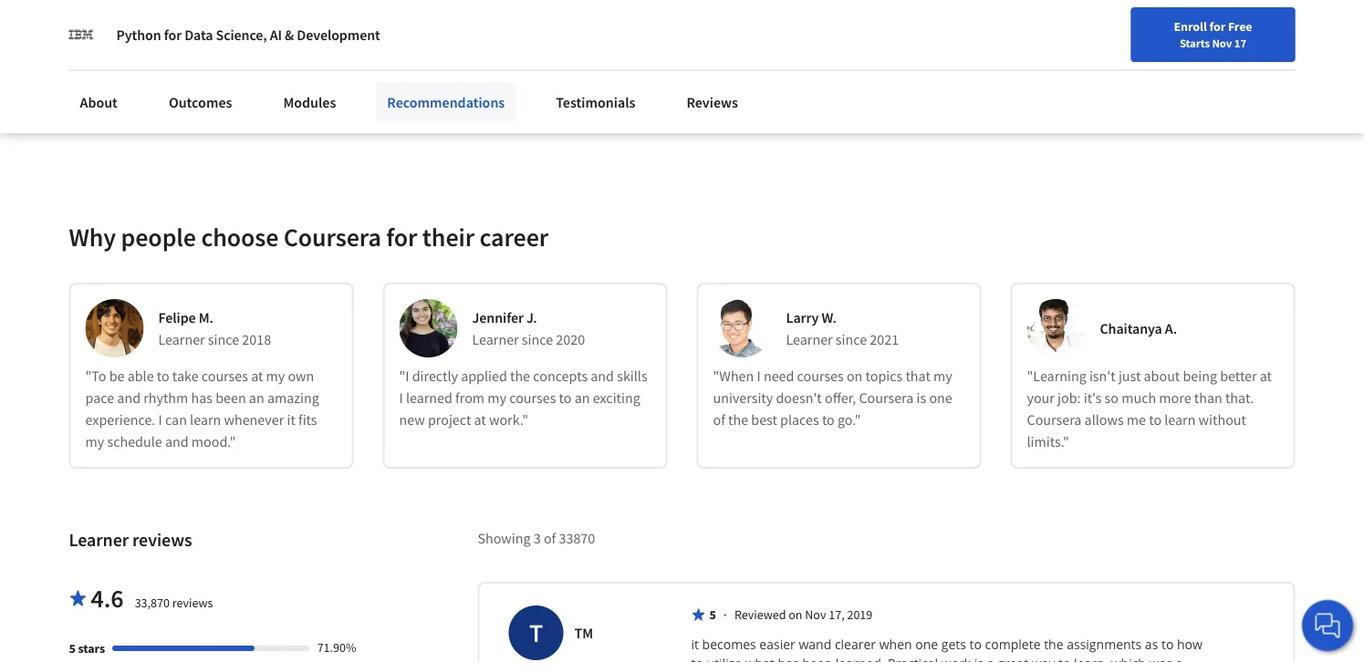 Task type: describe. For each thing, give the bounding box(es) containing it.
"i
[[399, 367, 409, 386]]

need
[[764, 367, 794, 386]]

1 vertical spatial of
[[544, 530, 556, 548]]

best
[[751, 411, 777, 429]]

machine learning with python link
[[85, 11, 343, 33]]

career
[[480, 222, 548, 254]]

my inside "when i need courses on topics that my university doesn't offer, coursera is one of the best places to go."
[[933, 367, 952, 386]]

"to
[[85, 367, 106, 386]]

t
[[529, 618, 543, 650]]

ibm image
[[69, 22, 94, 47]]

your
[[1027, 389, 1055, 408]]

python for data science, ai & development
[[116, 26, 380, 44]]

is inside it becomes easier wand clearer when one gets to complete the assignments as to how to utilize what has been learned. practical work is a great way to learn, which was
[[974, 656, 984, 662]]

job:
[[1058, 389, 1081, 408]]

on inside "when i need courses on topics that my university doesn't offer, coursera is one of the best places to go."
[[847, 367, 863, 386]]

more
[[1159, 389, 1191, 408]]

learned
[[406, 389, 452, 408]]

0 horizontal spatial and
[[117, 389, 141, 408]]

as
[[1145, 637, 1158, 654]]

amazing
[[267, 389, 319, 408]]

it inside "to be able to take courses at my own pace and rhythm has been an amazing experience. i can learn whenever it fits my schedule and mood."
[[287, 411, 295, 429]]

university
[[713, 389, 773, 408]]

it inside it becomes easier wand clearer when one gets to complete the assignments as to how to utilize what has been learned. practical work is a great way to learn, which was
[[691, 637, 699, 654]]

assignments
[[1067, 637, 1142, 654]]

for for python
[[164, 26, 182, 44]]

when
[[879, 637, 912, 654]]

gets
[[941, 637, 966, 654]]

learn,
[[1074, 656, 1108, 662]]

an inside "i directly applied the concepts and skills i learned from my courses to an exciting new project at work."
[[575, 389, 590, 408]]

reviews for learner reviews
[[132, 529, 192, 552]]

of inside "when i need courses on topics that my university doesn't offer, coursera is one of the best places to go."
[[713, 411, 725, 429]]

showing
[[478, 530, 531, 548]]

new
[[399, 411, 425, 429]]

what
[[745, 656, 775, 662]]

rhythm
[[143, 389, 188, 408]]

show notifications image
[[1118, 23, 1140, 45]]

71.90%
[[317, 640, 356, 657]]

way
[[1032, 656, 1055, 662]]

for for enroll
[[1209, 18, 1226, 35]]

has inside "to be able to take courses at my own pace and rhythm has been an amazing experience. i can learn whenever it fits my schedule and mood."
[[191, 389, 213, 408]]

i inside "when i need courses on topics that my university doesn't offer, coursera is one of the best places to go."
[[757, 367, 761, 386]]

coursera inside "when i need courses on topics that my university doesn't offer, coursera is one of the best places to go."
[[859, 389, 914, 408]]

2020
[[556, 331, 585, 349]]

i inside "i directly applied the concepts and skills i learned from my courses to an exciting new project at work."
[[399, 389, 403, 408]]

2021
[[870, 331, 899, 349]]

how
[[1177, 637, 1203, 654]]

larry
[[786, 309, 819, 327]]

better
[[1220, 367, 1257, 386]]

to inside "learning isn't just about being better at your job: it's so much more than that. coursera allows me to learn without limits."
[[1149, 411, 1162, 429]]

and inside "i directly applied the concepts and skills i learned from my courses to an exciting new project at work."
[[591, 367, 614, 386]]

"when
[[713, 367, 754, 386]]

my down experience.
[[85, 433, 104, 451]]

learner for jennifer
[[472, 331, 519, 349]]

skills
[[617, 367, 648, 386]]

outcomes link
[[158, 82, 243, 122]]

learning
[[140, 13, 195, 32]]

chat with us image
[[1313, 611, 1342, 641]]

data
[[184, 26, 213, 44]]

17,
[[829, 607, 845, 624]]

reviews
[[687, 93, 738, 111]]

show
[[83, 109, 114, 126]]

applied
[[461, 367, 507, 386]]

that
[[906, 367, 931, 386]]

to inside "to be able to take courses at my own pace and rhythm has been an amazing experience. i can learn whenever it fits my schedule and mood."
[[157, 367, 169, 386]]

courses inside "i directly applied the concepts and skills i learned from my courses to an exciting new project at work."
[[509, 389, 556, 408]]

about
[[80, 93, 118, 111]]

recommendations link
[[376, 82, 516, 122]]

about link
[[69, 82, 129, 122]]

easier
[[760, 637, 795, 654]]

from
[[455, 389, 485, 408]]

enroll
[[1174, 18, 1207, 35]]

courses inside "when i need courses on topics that my university doesn't offer, coursera is one of the best places to go."
[[797, 367, 844, 386]]

5 stars
[[69, 641, 105, 658]]

chaitanya a.
[[1100, 320, 1177, 338]]

since for w.
[[836, 331, 867, 349]]

than
[[1194, 389, 1222, 408]]

"learning isn't just about being better at your job: it's so much more than that. coursera allows me to learn without limits."
[[1027, 367, 1272, 451]]

5 for 5
[[709, 607, 716, 624]]

been inside "to be able to take courses at my own pace and rhythm has been an amazing experience. i can learn whenever it fits my schedule and mood."
[[216, 389, 246, 408]]

to inside "when i need courses on topics that my university doesn't offer, coursera is one of the best places to go."
[[822, 411, 835, 429]]

people
[[121, 222, 196, 254]]

why
[[69, 222, 116, 254]]

is inside "when i need courses on topics that my university doesn't offer, coursera is one of the best places to go."
[[917, 389, 926, 408]]

learner up the 4.6
[[69, 529, 129, 552]]

33870
[[559, 530, 595, 548]]

reviewed
[[734, 607, 786, 624]]

their
[[422, 222, 475, 254]]

outcomes
[[169, 93, 232, 111]]

33,870 reviews
[[135, 595, 213, 612]]

0 horizontal spatial nov
[[805, 607, 826, 624]]

me
[[1127, 411, 1146, 429]]

2 course from the left
[[397, 56, 435, 73]]

to inside "i directly applied the concepts and skills i learned from my courses to an exciting new project at work."
[[559, 389, 572, 408]]

been inside it becomes easier wand clearer when one gets to complete the assignments as to how to utilize what has been learned. practical work is a great way to learn, which was
[[802, 656, 832, 662]]

testimonials
[[556, 93, 635, 111]]

since for m.
[[208, 331, 239, 349]]

great
[[997, 656, 1028, 662]]

learn for has
[[190, 411, 221, 429]]

be
[[109, 367, 125, 386]]

chaitanya
[[1100, 320, 1162, 338]]

own
[[288, 367, 314, 386]]

my inside "i directly applied the concepts and skills i learned from my courses to an exciting new project at work."
[[488, 389, 506, 408]]

at for courses
[[251, 367, 263, 386]]

can
[[165, 411, 187, 429]]

"i directly applied the concepts and skills i learned from my courses to an exciting new project at work."
[[399, 367, 648, 429]]

offer,
[[825, 389, 856, 408]]

work
[[941, 656, 971, 662]]

coursera image
[[22, 15, 138, 44]]

33,870
[[135, 595, 170, 612]]

doesn't
[[776, 389, 822, 408]]



Task type: vqa. For each thing, say whether or not it's contained in the screenshot.
options
no



Task type: locate. For each thing, give the bounding box(es) containing it.
been down the wand at the bottom
[[802, 656, 832, 662]]

it becomes easier wand clearer when one gets to complete the assignments as to how to utilize what has been learned. practical work is a great way to learn, which was 
[[691, 637, 1206, 662]]

0 horizontal spatial it
[[287, 411, 295, 429]]

2 horizontal spatial i
[[757, 367, 761, 386]]

show fewer
[[83, 109, 149, 126]]

learn down more
[[1165, 411, 1196, 429]]

it left becomes
[[691, 637, 699, 654]]

course down ibm image
[[85, 56, 123, 73]]

why people choose coursera for their career
[[69, 222, 548, 254]]

0 horizontal spatial i
[[158, 411, 162, 429]]

2 learn from the left
[[1165, 411, 1196, 429]]

pace
[[85, 389, 114, 408]]

python right ibm image
[[116, 26, 161, 44]]

machine learning with python
[[85, 13, 273, 32]]

i down the "i
[[399, 389, 403, 408]]

without
[[1199, 411, 1246, 429]]

take
[[172, 367, 199, 386]]

0 horizontal spatial has
[[191, 389, 213, 408]]

the right applied
[[510, 367, 530, 386]]

and
[[591, 367, 614, 386], [117, 389, 141, 408], [165, 433, 188, 451]]

i left 'need'
[[757, 367, 761, 386]]

0 horizontal spatial course
[[85, 56, 123, 73]]

to right way
[[1059, 656, 1071, 662]]

reviews right 33,870
[[172, 595, 213, 612]]

places
[[780, 411, 819, 429]]

learner for felipe
[[158, 331, 205, 349]]

the inside it becomes easier wand clearer when one gets to complete the assignments as to how to utilize what has been learned. practical work is a great way to learn, which was
[[1044, 637, 1064, 654]]

at inside "to be able to take courses at my own pace and rhythm has been an amazing experience. i can learn whenever it fits my schedule and mood."
[[251, 367, 263, 386]]

1 vertical spatial has
[[778, 656, 799, 662]]

courses up offer,
[[797, 367, 844, 386]]

my left own
[[266, 367, 285, 386]]

5 left stars
[[69, 641, 76, 658]]

2 vertical spatial coursera
[[1027, 411, 1082, 429]]

since down m.
[[208, 331, 239, 349]]

0 vertical spatial reviews
[[132, 529, 192, 552]]

learner down the jennifer in the top of the page
[[472, 331, 519, 349]]

the down 'university'
[[728, 411, 748, 429]]

j.
[[526, 309, 537, 327]]

learner down larry
[[786, 331, 833, 349]]

1 horizontal spatial of
[[713, 411, 725, 429]]

course
[[85, 56, 123, 73], [397, 56, 435, 73]]

0 horizontal spatial the
[[510, 367, 530, 386]]

learner inside larry w. learner since 2021
[[786, 331, 833, 349]]

2 since from the left
[[522, 331, 553, 349]]

learner inside felipe m. learner since 2018
[[158, 331, 205, 349]]

2 horizontal spatial and
[[591, 367, 614, 386]]

one inside "when i need courses on topics that my university doesn't offer, coursera is one of the best places to go."
[[929, 389, 952, 408]]

5 for 5 stars
[[69, 641, 76, 658]]

my
[[266, 367, 285, 386], [933, 367, 952, 386], [488, 389, 506, 408], [85, 433, 104, 451]]

1 horizontal spatial the
[[728, 411, 748, 429]]

to left the utilize
[[691, 656, 703, 662]]

to right gets
[[970, 637, 982, 654]]

wand
[[799, 637, 832, 654]]

1 horizontal spatial and
[[165, 433, 188, 451]]

0 vertical spatial 5
[[709, 607, 716, 624]]

1 horizontal spatial course
[[397, 56, 435, 73]]

is
[[917, 389, 926, 408], [974, 656, 984, 662]]

learner reviews
[[69, 529, 192, 552]]

has down take
[[191, 389, 213, 408]]

1 horizontal spatial it
[[691, 637, 699, 654]]

0 horizontal spatial been
[[216, 389, 246, 408]]

0 horizontal spatial 5
[[69, 641, 76, 658]]

1 horizontal spatial since
[[522, 331, 553, 349]]

2 vertical spatial and
[[165, 433, 188, 451]]

on up offer,
[[847, 367, 863, 386]]

which
[[1111, 656, 1146, 662]]

0 horizontal spatial for
[[164, 26, 182, 44]]

i
[[757, 367, 761, 386], [399, 389, 403, 408], [158, 411, 162, 429]]

4.6
[[91, 583, 124, 615]]

reviews link
[[676, 82, 749, 122]]

has down easier
[[778, 656, 799, 662]]

since for j.
[[522, 331, 553, 349]]

0 horizontal spatial is
[[917, 389, 926, 408]]

coursera inside "learning isn't just about being better at your job: it's so much more than that. coursera allows me to learn without limits."
[[1027, 411, 1082, 429]]

0 horizontal spatial of
[[544, 530, 556, 548]]

0 vertical spatial nov
[[1212, 36, 1232, 50]]

of down 'university'
[[713, 411, 725, 429]]

to
[[157, 367, 169, 386], [559, 389, 572, 408], [822, 411, 835, 429], [1149, 411, 1162, 429], [970, 637, 982, 654], [1162, 637, 1174, 654], [691, 656, 703, 662], [1059, 656, 1071, 662]]

for
[[1209, 18, 1226, 35], [164, 26, 182, 44], [386, 222, 417, 254]]

1 vertical spatial it
[[691, 637, 699, 654]]

and up exciting
[[591, 367, 614, 386]]

the
[[510, 367, 530, 386], [728, 411, 748, 429], [1044, 637, 1064, 654]]

0 horizontal spatial python
[[116, 26, 161, 44]]

it left fits
[[287, 411, 295, 429]]

experience.
[[85, 411, 155, 429]]

0 horizontal spatial coursera
[[284, 222, 381, 254]]

1 vertical spatial is
[[974, 656, 984, 662]]

2 horizontal spatial at
[[1260, 367, 1272, 386]]

1 course from the left
[[85, 56, 123, 73]]

reviews
[[132, 529, 192, 552], [172, 595, 213, 612]]

an
[[249, 389, 264, 408], [575, 389, 590, 408]]

one
[[929, 389, 952, 408], [915, 637, 938, 654]]

0 vertical spatial the
[[510, 367, 530, 386]]

to up "was"
[[1162, 637, 1174, 654]]

2019
[[847, 607, 873, 624]]

1 vertical spatial nov
[[805, 607, 826, 624]]

modules
[[283, 93, 336, 111]]

1 horizontal spatial an
[[575, 389, 590, 408]]

for left their
[[386, 222, 417, 254]]

learner for larry
[[786, 331, 833, 349]]

for left free on the right
[[1209, 18, 1226, 35]]

1 horizontal spatial nov
[[1212, 36, 1232, 50]]

an inside "to be able to take courses at my own pace and rhythm has been an amazing experience. i can learn whenever it fits my schedule and mood."
[[249, 389, 264, 408]]

jennifer
[[472, 309, 524, 327]]

0 vertical spatial of
[[713, 411, 725, 429]]

2 an from the left
[[575, 389, 590, 408]]

2 horizontal spatial since
[[836, 331, 867, 349]]

w.
[[822, 309, 837, 327]]

1 horizontal spatial has
[[778, 656, 799, 662]]

learn for more
[[1165, 411, 1196, 429]]

learn up mood."
[[190, 411, 221, 429]]

at down 2018
[[251, 367, 263, 386]]

becomes
[[702, 637, 756, 654]]

the inside "i directly applied the concepts and skills i learned from my courses to an exciting new project at work."
[[510, 367, 530, 386]]

1 horizontal spatial learn
[[1165, 411, 1196, 429]]

0 horizontal spatial on
[[789, 607, 803, 624]]

1 since from the left
[[208, 331, 239, 349]]

at down from
[[474, 411, 486, 429]]

felipe m. learner since 2018
[[158, 309, 271, 349]]

learner inside jennifer j. learner since 2020
[[472, 331, 519, 349]]

collection element
[[58, 0, 1306, 163]]

larry w. learner since 2021
[[786, 309, 899, 349]]

1 horizontal spatial i
[[399, 389, 403, 408]]

an down concepts
[[575, 389, 590, 408]]

the inside "when i need courses on topics that my university doesn't offer, coursera is one of the best places to go."
[[728, 411, 748, 429]]

courses up work."
[[509, 389, 556, 408]]

python inside "link"
[[228, 13, 273, 32]]

1 horizontal spatial at
[[474, 411, 486, 429]]

2 horizontal spatial for
[[1209, 18, 1226, 35]]

my right that
[[933, 367, 952, 386]]

courses right take
[[201, 367, 248, 386]]

0 vertical spatial is
[[917, 389, 926, 408]]

course up recommendations
[[397, 56, 435, 73]]

an up "whenever"
[[249, 389, 264, 408]]

fewer
[[117, 109, 149, 126]]

reviews for 33,870 reviews
[[172, 595, 213, 612]]

the up way
[[1044, 637, 1064, 654]]

being
[[1183, 367, 1217, 386]]

2 vertical spatial the
[[1044, 637, 1064, 654]]

0 horizontal spatial an
[[249, 389, 264, 408]]

1 horizontal spatial for
[[386, 222, 417, 254]]

1 vertical spatial i
[[399, 389, 403, 408]]

for inside enroll for free starts nov 17
[[1209, 18, 1226, 35]]

m.
[[199, 309, 213, 327]]

recommendations
[[387, 93, 505, 111]]

1 vertical spatial on
[[789, 607, 803, 624]]

learned.
[[836, 656, 885, 662]]

a
[[987, 656, 994, 662]]

of right 3
[[544, 530, 556, 548]]

allows
[[1085, 411, 1124, 429]]

to up rhythm at the left bottom of the page
[[157, 367, 169, 386]]

for left the data
[[164, 26, 182, 44]]

1 horizontal spatial python
[[228, 13, 273, 32]]

at inside "learning isn't just about being better at your job: it's so much more than that. coursera allows me to learn without limits."
[[1260, 367, 1272, 386]]

reviews up 33,870
[[132, 529, 192, 552]]

1 vertical spatial one
[[915, 637, 938, 654]]

0 vertical spatial been
[[216, 389, 246, 408]]

practical
[[888, 656, 938, 662]]

i inside "to be able to take courses at my own pace and rhythm has been an amazing experience. i can learn whenever it fits my schedule and mood."
[[158, 411, 162, 429]]

show fewer button
[[69, 101, 163, 134]]

fits
[[298, 411, 317, 429]]

choose
[[201, 222, 279, 254]]

ai
[[270, 26, 282, 44]]

2 horizontal spatial coursera
[[1027, 411, 1082, 429]]

2 horizontal spatial courses
[[797, 367, 844, 386]]

1 horizontal spatial is
[[974, 656, 984, 662]]

0 vertical spatial one
[[929, 389, 952, 408]]

i left can
[[158, 411, 162, 429]]

0 vertical spatial coursera
[[284, 222, 381, 254]]

1 vertical spatial and
[[117, 389, 141, 408]]

isn't
[[1089, 367, 1116, 386]]

1 vertical spatial been
[[802, 656, 832, 662]]

2 horizontal spatial the
[[1044, 637, 1064, 654]]

1 vertical spatial reviews
[[172, 595, 213, 612]]

1 horizontal spatial courses
[[509, 389, 556, 408]]

1 an from the left
[[249, 389, 264, 408]]

at inside "i directly applied the concepts and skills i learned from my courses to an exciting new project at work."
[[474, 411, 486, 429]]

schedule
[[107, 433, 162, 451]]

at for better
[[1260, 367, 1272, 386]]

1 vertical spatial the
[[728, 411, 748, 429]]

0 vertical spatial and
[[591, 367, 614, 386]]

whenever
[[224, 411, 284, 429]]

0 horizontal spatial since
[[208, 331, 239, 349]]

menu item
[[981, 18, 1099, 78]]

0 horizontal spatial at
[[251, 367, 263, 386]]

since inside felipe m. learner since 2018
[[208, 331, 239, 349]]

limits."
[[1027, 433, 1069, 451]]

to down concepts
[[559, 389, 572, 408]]

one up "practical"
[[915, 637, 938, 654]]

3 since from the left
[[836, 331, 867, 349]]

1 vertical spatial 5
[[69, 641, 76, 658]]

1 horizontal spatial 5
[[709, 607, 716, 624]]

python right with at the top left
[[228, 13, 273, 32]]

been up "whenever"
[[216, 389, 246, 408]]

one down that
[[929, 389, 952, 408]]

just
[[1119, 367, 1141, 386]]

learn inside "to be able to take courses at my own pace and rhythm has been an amazing experience. i can learn whenever it fits my schedule and mood."
[[190, 411, 221, 429]]

since down j.
[[522, 331, 553, 349]]

and up experience.
[[117, 389, 141, 408]]

exciting
[[593, 389, 640, 408]]

1 horizontal spatial on
[[847, 367, 863, 386]]

showing 3 of 33870
[[478, 530, 595, 548]]

is down that
[[917, 389, 926, 408]]

1 horizontal spatial been
[[802, 656, 832, 662]]

learner
[[158, 331, 205, 349], [472, 331, 519, 349], [786, 331, 833, 349], [69, 529, 129, 552]]

reviewed on nov 17, 2019
[[734, 607, 873, 624]]

courses inside "to be able to take courses at my own pace and rhythm has been an amazing experience. i can learn whenever it fits my schedule and mood."
[[201, 367, 248, 386]]

learner down felipe
[[158, 331, 205, 349]]

on up easier
[[789, 607, 803, 624]]

free
[[1228, 18, 1252, 35]]

2018
[[242, 331, 271, 349]]

"when i need courses on topics that my university doesn't offer, coursera is one of the best places to go."
[[713, 367, 952, 429]]

to right the me
[[1149, 411, 1162, 429]]

since inside larry w. learner since 2021
[[836, 331, 867, 349]]

clearer
[[835, 637, 876, 654]]

"to be able to take courses at my own pace and rhythm has been an amazing experience. i can learn whenever it fits my schedule and mood."
[[85, 367, 319, 451]]

at right better
[[1260, 367, 1272, 386]]

nov inside enroll for free starts nov 17
[[1212, 36, 1232, 50]]

and down can
[[165, 433, 188, 451]]

1 vertical spatial coursera
[[859, 389, 914, 408]]

jennifer j. learner since 2020
[[472, 309, 585, 349]]

mood."
[[191, 433, 236, 451]]

one inside it becomes easier wand clearer when one gets to complete the assignments as to how to utilize what has been learned. practical work is a great way to learn, which was
[[915, 637, 938, 654]]

work."
[[489, 411, 528, 429]]

starts
[[1180, 36, 1210, 50]]

it's
[[1084, 389, 1102, 408]]

concepts
[[533, 367, 588, 386]]

directly
[[412, 367, 458, 386]]

None search field
[[260, 11, 616, 48]]

nov left 17,
[[805, 607, 826, 624]]

0 vertical spatial on
[[847, 367, 863, 386]]

testimonials link
[[545, 82, 646, 122]]

1 learn from the left
[[190, 411, 221, 429]]

0 vertical spatial it
[[287, 411, 295, 429]]

felipe
[[158, 309, 196, 327]]

3
[[534, 530, 541, 548]]

0 vertical spatial has
[[191, 389, 213, 408]]

my up work."
[[488, 389, 506, 408]]

is left a
[[974, 656, 984, 662]]

nov left 17
[[1212, 36, 1232, 50]]

since inside jennifer j. learner since 2020
[[522, 331, 553, 349]]

5 up becomes
[[709, 607, 716, 624]]

learn inside "learning isn't just about being better at your job: it's so much more than that. coursera allows me to learn without limits."
[[1165, 411, 1196, 429]]

2 vertical spatial i
[[158, 411, 162, 429]]

modules link
[[272, 82, 347, 122]]

topics
[[866, 367, 903, 386]]

0 vertical spatial i
[[757, 367, 761, 386]]

since down the w. on the top of the page
[[836, 331, 867, 349]]

1 horizontal spatial coursera
[[859, 389, 914, 408]]

has inside it becomes easier wand clearer when one gets to complete the assignments as to how to utilize what has been learned. practical work is a great way to learn, which was
[[778, 656, 799, 662]]

about
[[1144, 367, 1180, 386]]

science,
[[216, 26, 267, 44]]

0 horizontal spatial learn
[[190, 411, 221, 429]]

to left go."
[[822, 411, 835, 429]]

0 horizontal spatial courses
[[201, 367, 248, 386]]

complete
[[985, 637, 1041, 654]]



